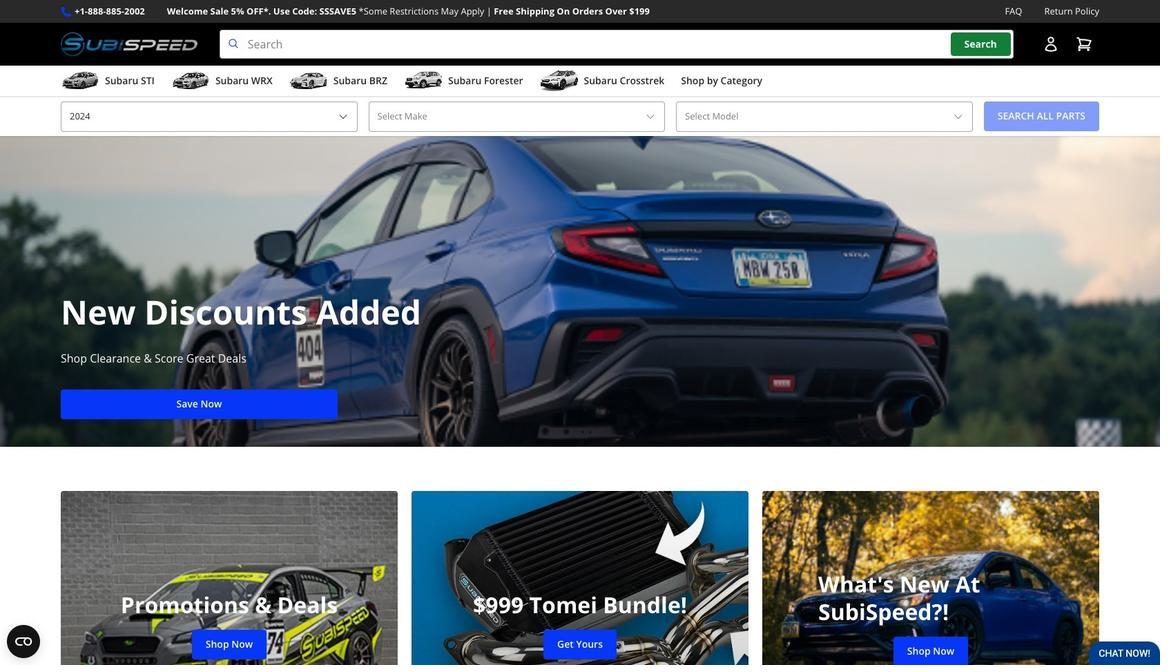 Task type: locate. For each thing, give the bounding box(es) containing it.
deals image
[[61, 491, 398, 665]]

a subaru forester thumbnail image image
[[404, 71, 443, 91]]

search input field
[[219, 30, 1014, 59]]

select year image
[[337, 111, 348, 122]]

a subaru brz thumbnail image image
[[289, 71, 328, 91]]

account image
[[1043, 36, 1059, 53]]

subispeed logo image
[[61, 30, 197, 59]]

Select Make button
[[369, 102, 665, 132]]



Task type: vqa. For each thing, say whether or not it's contained in the screenshot.
a subaru crosstrek thumbnail image
yes



Task type: describe. For each thing, give the bounding box(es) containing it.
earn rewards image
[[762, 491, 1100, 665]]

Select Year button
[[61, 102, 357, 132]]

a subaru wrx thumbnail image image
[[171, 71, 210, 91]]

a subaru sti thumbnail image image
[[61, 71, 99, 91]]

Select Model button
[[676, 102, 973, 132]]

coilovers image
[[412, 491, 749, 665]]

open widget image
[[7, 625, 40, 658]]

select make image
[[645, 111, 656, 122]]

a subaru crosstrek thumbnail image image
[[540, 71, 578, 91]]

blue subaru image
[[0, 136, 1160, 447]]

select model image
[[953, 111, 964, 122]]



